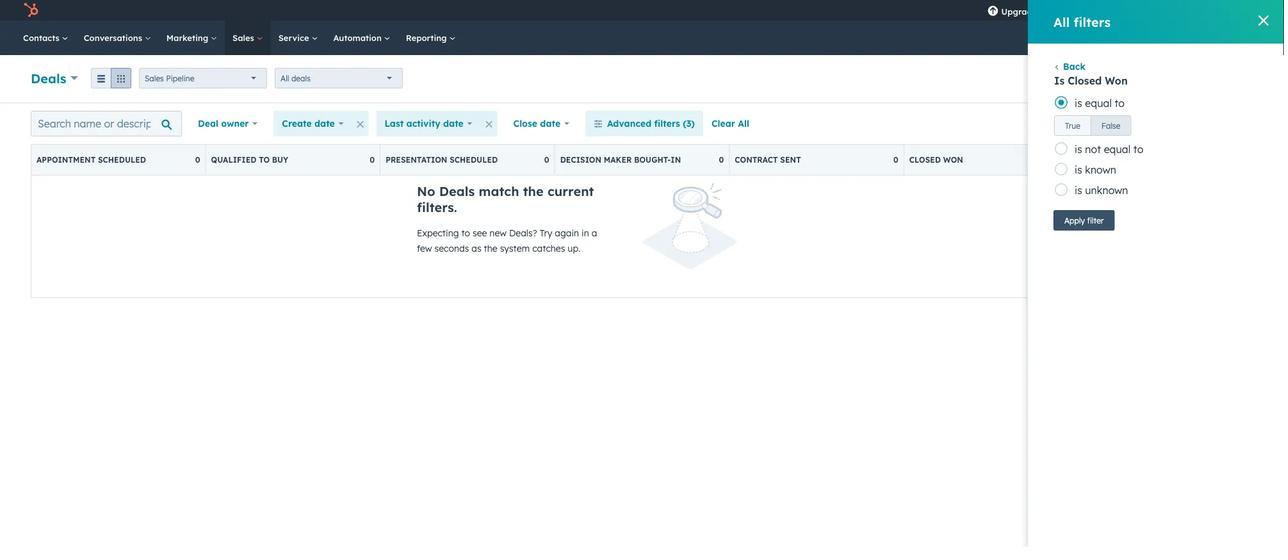 Task type: locate. For each thing, give the bounding box(es) containing it.
maker
[[604, 155, 632, 165]]

appointment scheduled
[[37, 155, 146, 165]]

0 vertical spatial sales
[[233, 32, 257, 43]]

automation link
[[326, 20, 398, 55]]

notifications image
[[1152, 6, 1164, 17]]

catches
[[532, 243, 565, 254]]

menu containing vhs can fix it!
[[978, 0, 1269, 20]]

board
[[1070, 118, 1097, 129]]

Search name or description search field
[[31, 111, 182, 136]]

2 horizontal spatial all
[[1054, 14, 1070, 30]]

0 for qualified to buy
[[370, 155, 375, 165]]

is unknown
[[1075, 184, 1128, 197]]

1 vertical spatial all
[[281, 73, 289, 83]]

0 vertical spatial the
[[523, 183, 544, 199]]

1 vertical spatial sales
[[145, 73, 164, 83]]

deals
[[291, 73, 311, 83]]

0 horizontal spatial sales
[[145, 73, 164, 83]]

4 is from the top
[[1075, 184, 1082, 197]]

activity
[[406, 118, 440, 129]]

filters
[[1074, 14, 1111, 30], [654, 118, 680, 129]]

is
[[1054, 74, 1065, 87]]

sales inside "link"
[[233, 32, 257, 43]]

close
[[513, 118, 537, 129]]

known
[[1085, 163, 1116, 176]]

3 date from the left
[[540, 118, 561, 129]]

1 0 from the left
[[195, 155, 200, 165]]

it!
[[1241, 5, 1248, 15]]

help button
[[1104, 0, 1126, 20]]

apply filter button
[[1054, 210, 1115, 231]]

the inside no deals match the current filters.
[[523, 183, 544, 199]]

reporting
[[406, 32, 449, 43]]

3 is from the top
[[1075, 163, 1082, 176]]

filters.
[[417, 199, 457, 215]]

0 left decision
[[544, 155, 549, 165]]

0 horizontal spatial all
[[281, 73, 289, 83]]

sales
[[233, 32, 257, 43], [145, 73, 164, 83]]

no
[[417, 183, 435, 199]]

False button
[[1091, 115, 1132, 136]]

won
[[1105, 74, 1128, 87]]

in
[[582, 227, 589, 239]]

create date button
[[274, 111, 352, 136]]

is left known
[[1075, 163, 1082, 176]]

upgrade
[[1001, 6, 1037, 17]]

fix
[[1229, 5, 1239, 15]]

date right the activity
[[443, 118, 464, 129]]

all inside popup button
[[281, 73, 289, 83]]

all left the deals
[[281, 73, 289, 83]]

date right close
[[540, 118, 561, 129]]

all right clear
[[738, 118, 749, 129]]

1 vertical spatial the
[[484, 243, 497, 254]]

expecting to see new deals? try again in a few seconds as the system catches up.
[[417, 227, 597, 254]]

the inside expecting to see new deals? try again in a few seconds as the system catches up.
[[484, 243, 497, 254]]

1 is from the top
[[1075, 97, 1082, 110]]

3 0 from the left
[[544, 155, 549, 165]]

sales left pipeline
[[145, 73, 164, 83]]

0 vertical spatial deals
[[31, 70, 66, 86]]

settings link
[[1128, 4, 1144, 17]]

menu
[[978, 0, 1269, 20]]

settings image
[[1131, 5, 1142, 17]]

0 horizontal spatial filters
[[654, 118, 680, 129]]

1 vertical spatial deals
[[439, 183, 475, 199]]

menu item
[[1046, 0, 1049, 20]]

is down the is known
[[1075, 184, 1082, 197]]

appointment
[[37, 155, 96, 165]]

is known
[[1075, 163, 1116, 176]]

apply filter
[[1065, 216, 1104, 225]]

the right as
[[484, 243, 497, 254]]

1 date from the left
[[314, 118, 335, 129]]

presentation
[[386, 155, 447, 165]]

create date
[[282, 118, 335, 129]]

all deals
[[281, 73, 311, 83]]

close image
[[1259, 15, 1269, 26]]

2 0 from the left
[[370, 155, 375, 165]]

sales for sales pipeline
[[145, 73, 164, 83]]

board actions button
[[1054, 111, 1156, 136]]

scheduled for presentation scheduled
[[450, 155, 498, 165]]

0
[[195, 155, 200, 165], [370, 155, 375, 165], [544, 155, 549, 165], [719, 155, 724, 165], [894, 155, 899, 165], [1068, 155, 1073, 165]]

True button
[[1054, 115, 1091, 136]]

closed lost
[[1084, 155, 1138, 165]]

is up board
[[1075, 97, 1082, 110]]

help image
[[1109, 6, 1121, 17]]

group
[[91, 68, 131, 88]]

search button
[[1251, 27, 1273, 49]]

all left marketplaces 'image' on the right top of the page
[[1054, 14, 1070, 30]]

can
[[1212, 5, 1227, 15]]

is left not
[[1075, 143, 1082, 156]]

see
[[473, 227, 487, 239]]

is for is not equal to
[[1075, 143, 1082, 156]]

deal owner button
[[190, 111, 266, 136]]

equal up board actions
[[1085, 97, 1112, 110]]

false
[[1102, 121, 1121, 130]]

0 horizontal spatial the
[[484, 243, 497, 254]]

1 horizontal spatial all
[[738, 118, 749, 129]]

1 horizontal spatial the
[[523, 183, 544, 199]]

no deals match the current filters.
[[417, 183, 594, 215]]

conversations
[[84, 32, 145, 43]]

1 horizontal spatial date
[[443, 118, 464, 129]]

(3)
[[683, 118, 695, 129]]

1 horizontal spatial filters
[[1074, 14, 1111, 30]]

2 horizontal spatial date
[[540, 118, 561, 129]]

scheduled up match
[[450, 155, 498, 165]]

1 horizontal spatial scheduled
[[450, 155, 498, 165]]

advanced filters (3)
[[607, 118, 695, 129]]

date inside "create date" popup button
[[314, 118, 335, 129]]

0 for appointment scheduled
[[195, 155, 200, 165]]

4 0 from the left
[[719, 155, 724, 165]]

5 0 from the left
[[894, 155, 899, 165]]

all inside button
[[738, 118, 749, 129]]

0 horizontal spatial deals
[[31, 70, 66, 86]]

the right match
[[523, 183, 544, 199]]

is for is known
[[1075, 163, 1082, 176]]

clear all
[[712, 118, 749, 129]]

marketplaces button
[[1075, 0, 1101, 20]]

close date button
[[505, 111, 578, 136]]

equal
[[1085, 97, 1112, 110], [1104, 143, 1131, 156]]

qualified to buy
[[211, 155, 288, 165]]

1 horizontal spatial sales
[[233, 32, 257, 43]]

date inside close date popup button
[[540, 118, 561, 129]]

last
[[385, 118, 404, 129]]

date right create
[[314, 118, 335, 129]]

hubspot link
[[15, 3, 48, 18]]

sales inside popup button
[[145, 73, 164, 83]]

sales left service
[[233, 32, 257, 43]]

vhs can fix it! button
[[1171, 0, 1268, 20]]

2 is from the top
[[1075, 143, 1082, 156]]

vhs
[[1193, 5, 1210, 15]]

closed for closed won
[[909, 155, 941, 165]]

0 vertical spatial filters
[[1074, 14, 1111, 30]]

filters inside button
[[654, 118, 680, 129]]

deals banner
[[31, 65, 1253, 90]]

1 vertical spatial filters
[[654, 118, 680, 129]]

0 horizontal spatial scheduled
[[98, 155, 146, 165]]

not
[[1085, 143, 1101, 156]]

1 horizontal spatial deals
[[439, 183, 475, 199]]

0 left presentation
[[370, 155, 375, 165]]

0 left "qualified"
[[195, 155, 200, 165]]

0 left contract
[[719, 155, 724, 165]]

0 vertical spatial equal
[[1085, 97, 1112, 110]]

2 vertical spatial all
[[738, 118, 749, 129]]

deals right no
[[439, 183, 475, 199]]

0 horizontal spatial date
[[314, 118, 335, 129]]

0 left closed won
[[894, 155, 899, 165]]

0 vertical spatial all
[[1054, 14, 1070, 30]]

upgrade image
[[987, 6, 999, 17]]

up.
[[568, 243, 581, 254]]

filters for advanced
[[654, 118, 680, 129]]

all for all filters
[[1054, 14, 1070, 30]]

deals down contacts 'link'
[[31, 70, 66, 86]]

2 scheduled from the left
[[450, 155, 498, 165]]

0 left not
[[1068, 155, 1073, 165]]

scheduled
[[98, 155, 146, 165], [450, 155, 498, 165]]

scheduled down search name or description search field on the top of the page
[[98, 155, 146, 165]]

is for is unknown
[[1075, 184, 1082, 197]]

deals inside popup button
[[31, 70, 66, 86]]

filters for all
[[1074, 14, 1111, 30]]

2 date from the left
[[443, 118, 464, 129]]

6 0 from the left
[[1068, 155, 1073, 165]]

scheduled for appointment scheduled
[[98, 155, 146, 165]]

1 scheduled from the left
[[98, 155, 146, 165]]

equal right not
[[1104, 143, 1131, 156]]

new
[[490, 227, 507, 239]]

sales for sales
[[233, 32, 257, 43]]



Task type: vqa. For each thing, say whether or not it's contained in the screenshot.
all
yes



Task type: describe. For each thing, give the bounding box(es) containing it.
match
[[479, 183, 519, 199]]

last activity date button
[[376, 111, 481, 136]]

bought-
[[634, 155, 671, 165]]

contacts link
[[15, 20, 76, 55]]

actions button
[[1071, 69, 1127, 89]]

to inside expecting to see new deals? try again in a few seconds as the system catches up.
[[461, 227, 470, 239]]

date for create date
[[314, 118, 335, 129]]

all for all deals
[[281, 73, 289, 83]]

last activity date
[[385, 118, 464, 129]]

apply
[[1065, 216, 1085, 225]]

a
[[592, 227, 597, 239]]

terry turtle image
[[1179, 4, 1190, 16]]

won
[[943, 155, 963, 165]]

presentation scheduled
[[386, 155, 498, 165]]

reporting link
[[398, 20, 463, 55]]

in
[[671, 155, 681, 165]]

few
[[417, 243, 432, 254]]

group inside deals banner
[[91, 68, 131, 88]]

marketing
[[166, 32, 211, 43]]

0 for presentation scheduled
[[544, 155, 549, 165]]

back
[[1063, 61, 1086, 72]]

search image
[[1257, 33, 1266, 42]]

0 for decision maker bought-in
[[719, 155, 724, 165]]

qualified
[[211, 155, 257, 165]]

contract sent
[[735, 155, 801, 165]]

create
[[282, 118, 312, 129]]

sales link
[[225, 20, 271, 55]]

marketing link
[[159, 20, 225, 55]]

service link
[[271, 20, 326, 55]]

unknown
[[1085, 184, 1128, 197]]

as
[[472, 243, 481, 254]]

date inside last activity date popup button
[[443, 118, 464, 129]]

deal owner
[[198, 118, 249, 129]]

service
[[278, 32, 312, 43]]

advanced filters (3) button
[[585, 111, 703, 136]]

board actions
[[1070, 118, 1132, 129]]

deals inside no deals match the current filters.
[[439, 183, 475, 199]]

current
[[548, 183, 594, 199]]

lost
[[1118, 155, 1138, 165]]

is closed won
[[1054, 74, 1128, 87]]

try
[[540, 227, 552, 239]]

notifications button
[[1147, 0, 1169, 20]]

sent
[[780, 155, 801, 165]]

seconds
[[435, 243, 469, 254]]

clear
[[712, 118, 735, 129]]

advanced
[[607, 118, 652, 129]]

calling icon image
[[1055, 5, 1067, 16]]

expecting
[[417, 227, 459, 239]]

clear all button
[[703, 111, 758, 136]]

actions
[[1082, 74, 1108, 84]]

pipeline
[[166, 73, 194, 83]]

buy
[[272, 155, 288, 165]]

decision maker bought-in
[[560, 155, 681, 165]]

contract
[[735, 155, 778, 165]]

date for close date
[[540, 118, 561, 129]]

automation
[[333, 32, 384, 43]]

marketplaces image
[[1082, 6, 1094, 17]]

sales pipeline
[[145, 73, 194, 83]]

decision
[[560, 155, 602, 165]]

closed won
[[909, 155, 963, 165]]

deals?
[[509, 227, 537, 239]]

owner
[[221, 118, 249, 129]]

close date
[[513, 118, 561, 129]]

0 for contract sent
[[894, 155, 899, 165]]

vhs can fix it!
[[1193, 5, 1248, 15]]

again
[[555, 227, 579, 239]]

is for is equal to
[[1075, 97, 1082, 110]]

calling icon button
[[1050, 2, 1072, 19]]

Search HubSpot search field
[[1104, 27, 1261, 49]]

enter value group
[[1054, 115, 1132, 136]]

system
[[500, 243, 530, 254]]

is not equal to
[[1075, 143, 1144, 156]]

sales pipeline button
[[139, 68, 267, 88]]

is equal to
[[1075, 97, 1125, 110]]

hubspot image
[[23, 3, 38, 18]]

all deals button
[[275, 68, 403, 88]]

conversations link
[[76, 20, 159, 55]]

true
[[1065, 121, 1081, 130]]

closed for closed lost
[[1084, 155, 1116, 165]]

actions
[[1100, 118, 1132, 129]]

back button
[[1054, 61, 1086, 72]]

1 vertical spatial equal
[[1104, 143, 1131, 156]]

0 for closed won
[[1068, 155, 1073, 165]]



